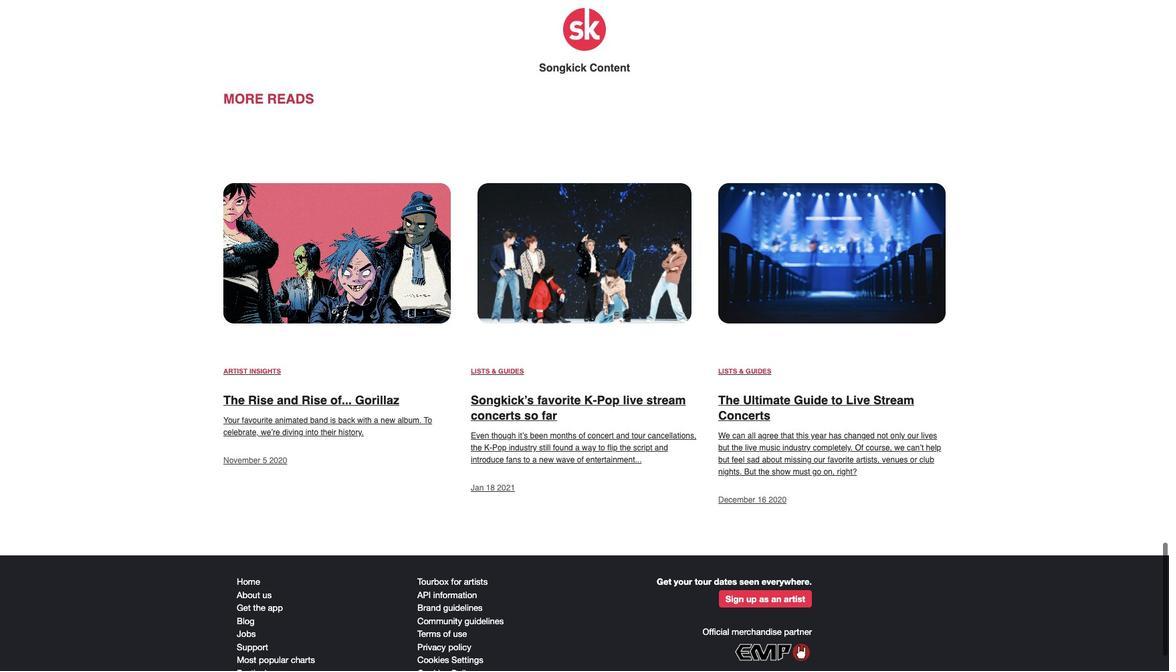 Task type: vqa. For each thing, say whether or not it's contained in the screenshot.


Task type: describe. For each thing, give the bounding box(es) containing it.
blog link
[[237, 617, 255, 627]]

most
[[237, 656, 256, 666]]

dates
[[714, 577, 737, 588]]

your
[[674, 577, 692, 588]]

guides for the
[[746, 367, 772, 375]]

can't
[[907, 444, 924, 453]]

lists & guides for songkick's
[[471, 367, 524, 375]]

tourbox for artists link
[[417, 578, 488, 588]]

venues
[[882, 456, 908, 465]]

on,
[[824, 468, 835, 477]]

seen
[[740, 577, 759, 588]]

sad
[[747, 456, 760, 465]]

the down even
[[471, 444, 482, 453]]

wave
[[556, 456, 575, 465]]

18
[[486, 484, 495, 493]]

& for the
[[739, 367, 744, 375]]

lists & guides for the
[[718, 367, 772, 375]]

the right but
[[759, 468, 770, 477]]

live inside songkick's favorite k-pop live stream concerts so far
[[623, 393, 643, 407]]

tourbox
[[417, 578, 449, 588]]

way
[[582, 444, 596, 453]]

the ultimate guide to live stream concerts
[[718, 393, 915, 423]]

songkick content
[[539, 62, 630, 74]]

december 16 2020
[[718, 496, 787, 505]]

months
[[550, 432, 577, 441]]

pop inside even though it's been months of concert and tour cancellations, the k-pop industry still found a way to flip the script and introduce fans to a new wave of entertainment...
[[492, 444, 507, 453]]

with
[[357, 416, 372, 425]]

this
[[796, 432, 809, 441]]

privacy
[[417, 643, 446, 653]]

history.
[[339, 428, 364, 437]]

been
[[530, 432, 548, 441]]

back
[[338, 416, 355, 425]]

& for songkick's
[[492, 367, 497, 375]]

course,
[[866, 444, 892, 453]]

artists
[[464, 578, 488, 588]]

get your tour dates seen everywhere.
[[657, 577, 812, 588]]

fans
[[506, 456, 521, 465]]

is
[[330, 416, 336, 425]]

live
[[846, 393, 870, 407]]

diving
[[282, 428, 303, 437]]

not
[[877, 432, 888, 441]]

community guidelines link
[[417, 617, 504, 627]]

favorite inside "we can all agree that this year has changed not only our lives but the live music industry completely. of course, we can't help but feel sad about missing our favorite artists, venues or club nights. but the show must go on, right?"
[[828, 456, 854, 465]]

show
[[772, 468, 791, 477]]

settings
[[452, 656, 483, 666]]

most popular charts link
[[237, 656, 315, 666]]

1 vertical spatial our
[[814, 456, 826, 465]]

cookies
[[417, 656, 449, 666]]

blog
[[237, 617, 255, 627]]

sign up as an artist
[[726, 594, 805, 605]]

songkick's favorite k-pop live stream concerts so far
[[471, 393, 686, 423]]

brand
[[417, 604, 441, 614]]

brand guidelines link
[[417, 604, 483, 614]]

everywhere.
[[762, 577, 812, 588]]

entertainment...
[[586, 456, 642, 465]]

us
[[263, 591, 272, 601]]

artist
[[784, 594, 805, 605]]

jobs link
[[237, 630, 256, 640]]

content
[[590, 62, 630, 74]]

your
[[223, 416, 240, 425]]

songkick
[[539, 62, 587, 74]]

flip
[[607, 444, 618, 453]]

their
[[321, 428, 336, 437]]

more reads
[[223, 91, 314, 107]]

get inside home about us get the app blog jobs support most popular charts
[[237, 604, 251, 614]]

new inside your favourite animated band is back with a new album. to celebrate, we're diving into their history.
[[381, 416, 395, 425]]

new inside even though it's been months of concert and tour cancellations, the k-pop industry still found a way to flip the script and introduce fans to a new wave of entertainment...
[[539, 456, 554, 465]]

sign up as an artist link
[[719, 591, 812, 608]]

privacy policy link
[[417, 643, 471, 653]]

of inside tourbox for artists api information brand guidelines community guidelines terms of use privacy policy cookies settings
[[443, 630, 451, 640]]

of
[[855, 444, 864, 453]]

the up feel
[[732, 444, 743, 453]]

to inside the ultimate guide to live stream concerts
[[832, 393, 843, 407]]

though
[[491, 432, 516, 441]]

we
[[895, 444, 905, 453]]

lists for songkick's favorite k-pop live stream concerts so far
[[471, 367, 490, 375]]

about us link
[[237, 591, 272, 601]]

cookies settings link
[[417, 656, 483, 666]]

more
[[223, 91, 264, 107]]

so
[[524, 409, 539, 423]]

2 vertical spatial to
[[524, 456, 530, 465]]

0 vertical spatial of
[[579, 432, 586, 441]]

artist
[[223, 367, 248, 375]]

api information link
[[417, 591, 477, 601]]

changed
[[844, 432, 875, 441]]

the for the ultimate guide to live stream concerts
[[718, 393, 740, 407]]

2 rise from the left
[[302, 393, 327, 407]]

charts
[[291, 656, 315, 666]]

agree
[[758, 432, 779, 441]]

a inside your favourite animated band is back with a new album. to celebrate, we're diving into their history.
[[374, 416, 378, 425]]

introduce
[[471, 456, 504, 465]]

home about us get the app blog jobs support most popular charts
[[237, 578, 315, 666]]

must
[[793, 468, 810, 477]]

1 vertical spatial of
[[577, 456, 584, 465]]

1 but from the top
[[718, 444, 730, 453]]

1 rise from the left
[[248, 393, 274, 407]]

up
[[746, 594, 757, 605]]



Task type: locate. For each thing, give the bounding box(es) containing it.
1 vertical spatial tour
[[695, 577, 712, 588]]

1 vertical spatial live
[[745, 444, 757, 453]]

1 horizontal spatial rise
[[302, 393, 327, 407]]

2020 right 5
[[269, 456, 287, 466]]

a right the fans
[[533, 456, 537, 465]]

songkick's
[[471, 393, 534, 407]]

0 horizontal spatial 2020
[[269, 456, 287, 466]]

december
[[718, 496, 756, 505]]

0 horizontal spatial a
[[374, 416, 378, 425]]

1 guides from the left
[[498, 367, 524, 375]]

guidelines up "use" at the bottom of page
[[465, 617, 504, 627]]

0 horizontal spatial the
[[223, 393, 245, 407]]

album.
[[398, 416, 422, 425]]

and down cancellations,
[[655, 444, 668, 453]]

emp image
[[733, 642, 812, 664]]

lists up concerts
[[718, 367, 737, 375]]

pop down though
[[492, 444, 507, 453]]

0 horizontal spatial live
[[623, 393, 643, 407]]

live left the stream
[[623, 393, 643, 407]]

k- inside songkick's favorite k-pop live stream concerts so far
[[584, 393, 597, 407]]

for
[[451, 578, 462, 588]]

to
[[424, 416, 432, 425]]

0 vertical spatial to
[[832, 393, 843, 407]]

the up your
[[223, 393, 245, 407]]

1 vertical spatial but
[[718, 456, 730, 465]]

tour up script
[[632, 432, 646, 441]]

favorite up the far
[[537, 393, 581, 407]]

feel
[[732, 456, 745, 465]]

2 industry from the left
[[783, 444, 811, 453]]

terms
[[417, 630, 441, 640]]

rise
[[248, 393, 274, 407], [302, 393, 327, 407]]

0 vertical spatial 2020
[[269, 456, 287, 466]]

tour
[[632, 432, 646, 441], [695, 577, 712, 588]]

1 horizontal spatial pop
[[597, 393, 620, 407]]

k- up concert
[[584, 393, 597, 407]]

2 & from the left
[[739, 367, 744, 375]]

has
[[829, 432, 842, 441]]

1 lists from the left
[[471, 367, 490, 375]]

2 lists & guides from the left
[[718, 367, 772, 375]]

guides
[[498, 367, 524, 375], [746, 367, 772, 375]]

1 vertical spatial k-
[[484, 444, 492, 453]]

1 horizontal spatial and
[[616, 432, 630, 441]]

2020 right 16
[[769, 496, 787, 505]]

animated
[[275, 416, 308, 425]]

& up songkick's
[[492, 367, 497, 375]]

club
[[920, 456, 934, 465]]

2 horizontal spatial to
[[832, 393, 843, 407]]

2021
[[497, 484, 515, 493]]

into
[[306, 428, 318, 437]]

music
[[760, 444, 781, 453]]

information
[[433, 591, 477, 601]]

cancellations,
[[648, 432, 697, 441]]

but down we in the bottom of the page
[[718, 444, 730, 453]]

an
[[771, 594, 782, 605]]

tourbox for artists api information brand guidelines community guidelines terms of use privacy policy cookies settings
[[417, 578, 504, 666]]

our up can't
[[908, 432, 919, 441]]

pop inside songkick's favorite k-pop live stream concerts so far
[[597, 393, 620, 407]]

1 the from the left
[[223, 393, 245, 407]]

community
[[417, 617, 462, 627]]

0 horizontal spatial new
[[381, 416, 395, 425]]

right?
[[837, 468, 857, 477]]

pop up concert
[[597, 393, 620, 407]]

guides up songkick's
[[498, 367, 524, 375]]

guide
[[794, 393, 828, 407]]

of left "use" at the bottom of page
[[443, 630, 451, 640]]

0 horizontal spatial &
[[492, 367, 497, 375]]

to right the fans
[[524, 456, 530, 465]]

guidelines up community guidelines link
[[443, 604, 483, 614]]

official merchandise partner
[[703, 627, 812, 637]]

get up blog
[[237, 604, 251, 614]]

0 horizontal spatial industry
[[509, 444, 537, 453]]

reads
[[267, 91, 314, 107]]

november
[[223, 456, 260, 466]]

2 horizontal spatial and
[[655, 444, 668, 453]]

1 horizontal spatial 2020
[[769, 496, 787, 505]]

get
[[657, 577, 672, 588], [237, 604, 251, 614]]

our up go
[[814, 456, 826, 465]]

0 vertical spatial a
[[374, 416, 378, 425]]

2 but from the top
[[718, 456, 730, 465]]

k- inside even though it's been months of concert and tour cancellations, the k-pop industry still found a way to flip the script and introduce fans to a new wave of entertainment...
[[484, 444, 492, 453]]

app
[[268, 604, 283, 614]]

0 horizontal spatial and
[[277, 393, 298, 407]]

the
[[223, 393, 245, 407], [718, 393, 740, 407]]

0 vertical spatial k-
[[584, 393, 597, 407]]

0 horizontal spatial tour
[[632, 432, 646, 441]]

still
[[539, 444, 551, 453]]

lists & guides up ultimate at bottom
[[718, 367, 772, 375]]

2020 for ultimate
[[769, 496, 787, 505]]

0 horizontal spatial lists
[[471, 367, 490, 375]]

new
[[381, 416, 395, 425], [539, 456, 554, 465]]

new left album.
[[381, 416, 395, 425]]

the up concerts
[[718, 393, 740, 407]]

get left your
[[657, 577, 672, 588]]

0 horizontal spatial lists & guides
[[471, 367, 524, 375]]

about
[[762, 456, 782, 465]]

1 vertical spatial guidelines
[[465, 617, 504, 627]]

even though it's been months of concert and tour cancellations, the k-pop industry still found a way to flip the script and introduce fans to a new wave of entertainment...
[[471, 432, 697, 465]]

of down way at the bottom
[[577, 456, 584, 465]]

merchandise
[[732, 627, 782, 637]]

0 horizontal spatial get
[[237, 604, 251, 614]]

0 horizontal spatial to
[[524, 456, 530, 465]]

0 vertical spatial new
[[381, 416, 395, 425]]

new down still
[[539, 456, 554, 465]]

stream
[[874, 393, 915, 407]]

2 vertical spatial and
[[655, 444, 668, 453]]

2 the from the left
[[718, 393, 740, 407]]

0 vertical spatial guidelines
[[443, 604, 483, 614]]

industry down it's
[[509, 444, 537, 453]]

the inside the ultimate guide to live stream concerts
[[718, 393, 740, 407]]

1 horizontal spatial guides
[[746, 367, 772, 375]]

1 horizontal spatial live
[[745, 444, 757, 453]]

concerts
[[718, 409, 771, 423]]

guides for songkick's
[[498, 367, 524, 375]]

popular
[[259, 656, 289, 666]]

1 horizontal spatial new
[[539, 456, 554, 465]]

industry inside even though it's been months of concert and tour cancellations, the k-pop industry still found a way to flip the script and introduce fans to a new wave of entertainment...
[[509, 444, 537, 453]]

the inside home about us get the app blog jobs support most popular charts
[[253, 604, 265, 614]]

to left the live
[[832, 393, 843, 407]]

0 vertical spatial and
[[277, 393, 298, 407]]

it's
[[518, 432, 528, 441]]

2 horizontal spatial a
[[575, 444, 580, 453]]

a left way at the bottom
[[575, 444, 580, 453]]

0 horizontal spatial rise
[[248, 393, 274, 407]]

0 vertical spatial favorite
[[537, 393, 581, 407]]

1 vertical spatial get
[[237, 604, 251, 614]]

0 vertical spatial our
[[908, 432, 919, 441]]

the right flip
[[620, 444, 631, 453]]

and up animated
[[277, 393, 298, 407]]

1 industry from the left
[[509, 444, 537, 453]]

1 horizontal spatial to
[[599, 444, 605, 453]]

1 horizontal spatial industry
[[783, 444, 811, 453]]

year
[[811, 432, 827, 441]]

0 horizontal spatial our
[[814, 456, 826, 465]]

we can all agree that this year has changed not only our lives but the live music industry completely. of course, we can't help but feel sad about missing our favorite artists, venues or club nights. but the show must go on, right?
[[718, 432, 941, 477]]

2 guides from the left
[[746, 367, 772, 375]]

of up way at the bottom
[[579, 432, 586, 441]]

band
[[310, 416, 328, 425]]

tour right your
[[695, 577, 712, 588]]

concerts
[[471, 409, 521, 423]]

industry up missing
[[783, 444, 811, 453]]

1 horizontal spatial get
[[657, 577, 672, 588]]

ultimate
[[743, 393, 791, 407]]

help
[[926, 444, 941, 453]]

but
[[744, 468, 756, 477]]

1 vertical spatial and
[[616, 432, 630, 441]]

favorite inside songkick's favorite k-pop live stream concerts so far
[[537, 393, 581, 407]]

5
[[263, 456, 267, 466]]

favorite
[[537, 393, 581, 407], [828, 456, 854, 465]]

missing
[[785, 456, 812, 465]]

0 vertical spatial tour
[[632, 432, 646, 441]]

nights.
[[718, 468, 742, 477]]

2020 for rise
[[269, 456, 287, 466]]

home link
[[237, 578, 260, 588]]

1 horizontal spatial our
[[908, 432, 919, 441]]

0 vertical spatial but
[[718, 444, 730, 453]]

1 vertical spatial pop
[[492, 444, 507, 453]]

0 vertical spatial pop
[[597, 393, 620, 407]]

live inside "we can all agree that this year has changed not only our lives but the live music industry completely. of course, we can't help but feel sad about missing our favorite artists, venues or club nights. but the show must go on, right?"
[[745, 444, 757, 453]]

1 horizontal spatial the
[[718, 393, 740, 407]]

a right with
[[374, 416, 378, 425]]

as
[[759, 594, 769, 605]]

industry inside "we can all agree that this year has changed not only our lives but the live music industry completely. of course, we can't help but feel sad about missing our favorite artists, venues or club nights. but the show must go on, right?"
[[783, 444, 811, 453]]

terms of use link
[[417, 630, 467, 640]]

but up nights.
[[718, 456, 730, 465]]

1 vertical spatial favorite
[[828, 456, 854, 465]]

lists & guides up songkick's
[[471, 367, 524, 375]]

0 horizontal spatial favorite
[[537, 393, 581, 407]]

1 horizontal spatial tour
[[695, 577, 712, 588]]

live down all
[[745, 444, 757, 453]]

guides up ultimate at bottom
[[746, 367, 772, 375]]

the for the rise and rise of... gorillaz
[[223, 393, 245, 407]]

lists for the ultimate guide to live stream concerts
[[718, 367, 737, 375]]

lists up songkick's
[[471, 367, 490, 375]]

and
[[277, 393, 298, 407], [616, 432, 630, 441], [655, 444, 668, 453]]

& up ultimate at bottom
[[739, 367, 744, 375]]

1 vertical spatial new
[[539, 456, 554, 465]]

get the app link
[[237, 604, 283, 614]]

partner
[[784, 627, 812, 637]]

your favourite animated band is back with a new album. to celebrate, we're diving into their history.
[[223, 416, 432, 437]]

that
[[781, 432, 794, 441]]

november 5 2020
[[223, 456, 287, 466]]

16
[[758, 496, 767, 505]]

1 horizontal spatial lists
[[718, 367, 737, 375]]

0 horizontal spatial pop
[[492, 444, 507, 453]]

1 vertical spatial a
[[575, 444, 580, 453]]

1 horizontal spatial lists & guides
[[718, 367, 772, 375]]

about
[[237, 591, 260, 601]]

&
[[492, 367, 497, 375], [739, 367, 744, 375]]

1 horizontal spatial favorite
[[828, 456, 854, 465]]

author image
[[563, 8, 606, 51]]

favorite up right?
[[828, 456, 854, 465]]

1 horizontal spatial k-
[[584, 393, 597, 407]]

artists,
[[856, 456, 880, 465]]

official
[[703, 627, 729, 637]]

tour inside even though it's been months of concert and tour cancellations, the k-pop industry still found a way to flip the script and introduce fans to a new wave of entertainment...
[[632, 432, 646, 441]]

2 vertical spatial of
[[443, 630, 451, 640]]

1 vertical spatial to
[[599, 444, 605, 453]]

1 lists & guides from the left
[[471, 367, 524, 375]]

support
[[237, 643, 268, 653]]

rise up favourite
[[248, 393, 274, 407]]

0 horizontal spatial k-
[[484, 444, 492, 453]]

the down about us link
[[253, 604, 265, 614]]

policy
[[448, 643, 471, 653]]

and up flip
[[616, 432, 630, 441]]

of...
[[331, 393, 352, 407]]

2 vertical spatial a
[[533, 456, 537, 465]]

1 & from the left
[[492, 367, 497, 375]]

guidelines
[[443, 604, 483, 614], [465, 617, 504, 627]]

celebrate,
[[223, 428, 259, 437]]

0 vertical spatial get
[[657, 577, 672, 588]]

gorillaz
[[355, 393, 399, 407]]

jan
[[471, 484, 484, 493]]

1 vertical spatial 2020
[[769, 496, 787, 505]]

2 lists from the left
[[718, 367, 737, 375]]

0 vertical spatial live
[[623, 393, 643, 407]]

to left flip
[[599, 444, 605, 453]]

1 horizontal spatial a
[[533, 456, 537, 465]]

1 horizontal spatial &
[[739, 367, 744, 375]]

rise up "band"
[[302, 393, 327, 407]]

script
[[633, 444, 653, 453]]

0 horizontal spatial guides
[[498, 367, 524, 375]]

k- up "introduce"
[[484, 444, 492, 453]]



